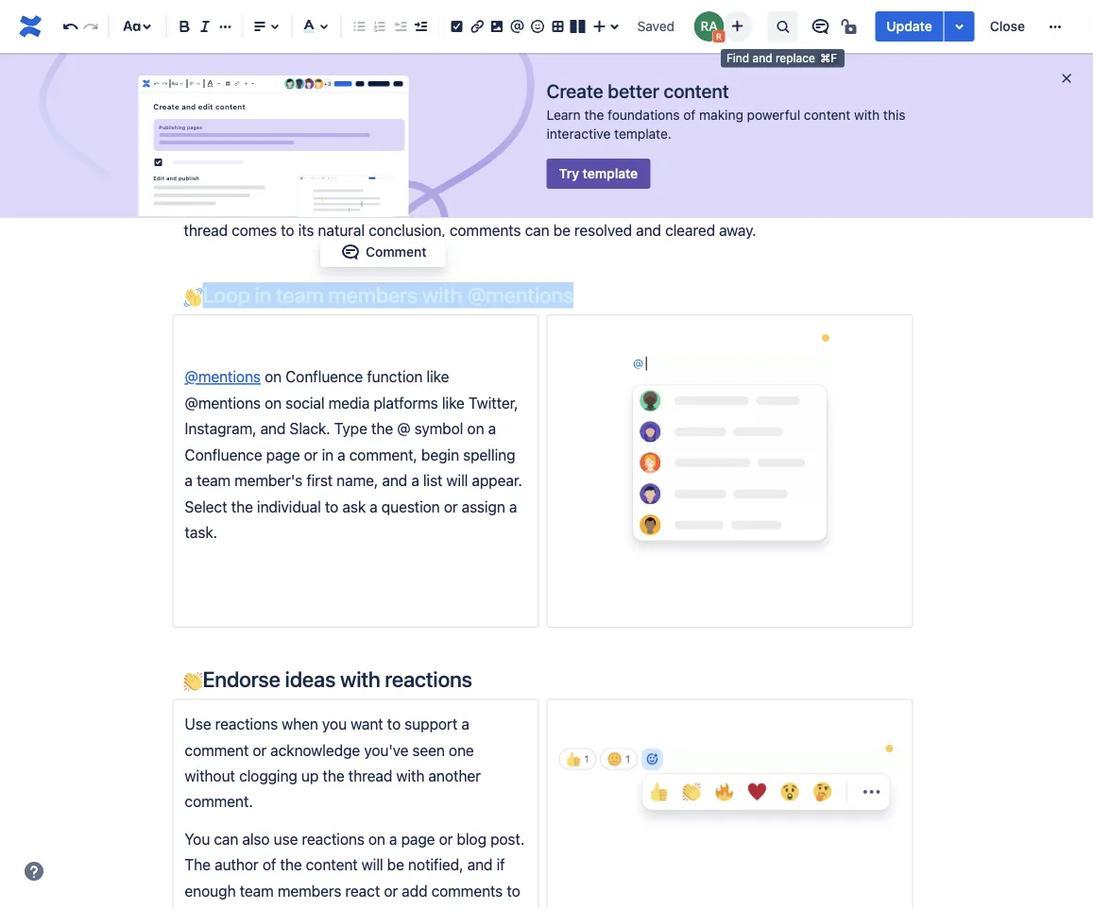 Task type: vqa. For each thing, say whether or not it's contained in the screenshot.
chevron down image associated with 'text color' image
yes



Task type: describe. For each thing, give the bounding box(es) containing it.
on up react
[[368, 831, 385, 849]]

seen
[[412, 742, 445, 760]]

inline
[[263, 41, 299, 59]]

ruby anderson image
[[694, 11, 724, 42]]

first
[[306, 472, 333, 490]]

a right ask
[[370, 498, 378, 516]]

comments inside team members with permission to access the page can respond to any comment. plus, when a comment thread comes to its natural conclusion, comments can be resolved and cleared away.
[[450, 221, 521, 239]]

use
[[274, 831, 298, 849]]

an
[[243, 41, 259, 59]]

a inside use reactions when you want to support a comment or acknowledge you've seen one without clogging up the thread with another comment.
[[461, 716, 469, 734]]

help image
[[23, 861, 45, 884]]

@mentions inside on confluence function like @mentions on social media platforms like twitter, instagram, and slack. type the @ symbol on a confluence page or in a comment, begin spelling a team member's first name, and a list will appear. select the individual to ask a question or assign a task.
[[185, 394, 261, 412]]

any
[[640, 195, 664, 213]]

adjust update settings image
[[948, 15, 971, 38]]

0 vertical spatial comment,
[[303, 41, 371, 59]]

a down twitter,
[[488, 420, 496, 438]]

twitter,
[[469, 394, 518, 412]]

without
[[185, 768, 235, 786]]

learn
[[547, 107, 581, 123]]

chevron down image for text style icon
[[178, 76, 186, 91]]

of inside 'create better content learn the foundations of making powerful content with this interactive template.'
[[683, 107, 696, 123]]

thread inside use reactions when you want to support a comment or acknowledge you've seen one without clogging up the thread with another comment.
[[348, 768, 392, 786]]

checkbox image
[[224, 76, 232, 91]]

will inside on confluence function like @mentions on social media platforms like twitter, instagram, and slack. type the @ symbol on a confluence page or in a comment, begin spelling a team member's first name, and a list will appear. select the individual to ask a question or assign a task.
[[446, 472, 468, 490]]

mention image
[[506, 15, 529, 38]]

undo image
[[153, 76, 161, 91]]

away.
[[719, 221, 757, 239]]

reactions inside 'you can also use reactions on a page or blog post. the author of the content will be notified, and if enough team members react or add comments to the content, it'll be surfaced on confluence h'
[[302, 831, 365, 849]]

a inside 'you can also use reactions on a page or blog post. the author of the content will be notified, and if enough team members react or add comments to the content, it'll be surfaced on confluence h'
[[389, 831, 397, 849]]

access
[[420, 195, 467, 213]]

up
[[301, 768, 319, 786]]

comment inside use reactions when you want to support a comment or acknowledge you've seen one without clogging up the thread with another comment.
[[185, 742, 249, 760]]

another
[[428, 768, 481, 786]]

reactions inside use reactions when you want to support a comment or acknowledge you've seen one without clogging up the thread with another comment.
[[215, 716, 278, 734]]

acknowledge
[[271, 742, 360, 760]]

powerful
[[747, 107, 800, 123]]

content inside 'you can also use reactions on a page or blog post. the author of the content will be notified, and if enough team members react or add comments to the content, it'll be surfaced on confluence h'
[[306, 857, 358, 875]]

link image
[[466, 15, 488, 38]]

you
[[322, 716, 347, 734]]

find and replace ⌘f
[[727, 51, 837, 65]]

members inside 'you can also use reactions on a page or blog post. the author of the content will be notified, and if enough team members react or add comments to the content, it'll be surfaced on confluence h'
[[278, 883, 341, 900]]

you've
[[364, 742, 409, 760]]

the left @
[[371, 420, 393, 438]]

and left slack.
[[260, 420, 286, 438]]

type
[[334, 420, 367, 438]]

edit and publish
[[153, 175, 199, 181]]

and down table icon
[[551, 41, 576, 59]]

text
[[437, 41, 463, 59]]

close
[[990, 18, 1025, 34]]

members inside team members with permission to access the page can respond to any comment. plus, when a comment thread comes to its natural conclusion, comments can be resolved and cleared away.
[[224, 195, 288, 213]]

comment image
[[339, 241, 362, 263]]

name,
[[337, 472, 378, 490]]

you
[[185, 831, 210, 849]]

also
[[242, 831, 270, 849]]

align left image
[[249, 15, 271, 38]]

emoji image
[[526, 15, 549, 38]]

or inside use reactions when you want to support a comment or acknowledge you've seen one without clogging up the thread with another comment.
[[253, 742, 267, 760]]

clogging
[[239, 768, 298, 786]]

want
[[351, 716, 383, 734]]

italic ⌘i image
[[194, 15, 217, 38]]

1 vertical spatial can
[[525, 221, 550, 239]]

the inside team members with permission to access the page can respond to any comment. plus, when a comment thread comes to its natural conclusion, comments can be resolved and cleared away.
[[471, 195, 493, 213]]

text style image
[[171, 76, 179, 91]]

to
[[184, 41, 200, 59]]

comment button
[[328, 241, 438, 263]]

and up question
[[382, 472, 407, 490]]

0 vertical spatial like
[[427, 368, 449, 386]]

dismiss image
[[1059, 71, 1074, 86]]

confluence image
[[15, 11, 45, 42]]

tooltip containing find and replace
[[721, 49, 845, 68]]

the down add image, video, or file
[[488, 41, 509, 59]]

individual
[[257, 498, 321, 516]]

add
[[402, 883, 428, 900]]

will inside 'you can also use reactions on a page or blog post. the author of the content will be notified, and if enough team members react or add comments to the content, it'll be surfaced on confluence h'
[[362, 857, 383, 875]]

media
[[328, 394, 370, 412]]

be inside team members with permission to access the page can respond to any comment. plus, when a comment thread comes to its natural conclusion, comments can be resolved and cleared away.
[[553, 221, 571, 239]]

or down slack.
[[304, 446, 318, 464]]

slack.
[[290, 420, 330, 438]]

react
[[345, 883, 380, 900]]

comment. inside use reactions when you want to support a comment or acknowledge you've seen one without clogging up the thread with another comment.
[[185, 793, 253, 811]]

0 vertical spatial @mentions
[[467, 282, 574, 308]]

spelling
[[463, 446, 515, 464]]

indent tab image
[[409, 15, 432, 38]]

team
[[184, 195, 221, 213]]

or left add
[[384, 883, 398, 900]]

to inside use reactions when you want to support a comment or acknowledge you've seen one without clogging up the thread with another comment.
[[387, 716, 401, 734]]

to left "any"
[[623, 195, 636, 213]]

one
[[449, 742, 474, 760]]

content down checkbox image
[[215, 102, 245, 111]]

and inside tooltip
[[753, 51, 773, 65]]

select
[[185, 498, 227, 516]]

use
[[185, 716, 211, 734]]

in inside on confluence function like @mentions on social media platforms like twitter, instagram, and slack. type the @ symbol on a confluence page or in a comment, begin spelling a team member's first name, and a list will appear. select the individual to ask a question or assign a task.
[[322, 446, 334, 464]]

respond
[[563, 195, 619, 213]]

and inside team members with permission to access the page can respond to any comment. plus, when a comment thread comes to its natural conclusion, comments can be resolved and cleared away.
[[636, 221, 661, 239]]

create better content learn the foundations of making powerful content with this interactive template.
[[547, 79, 906, 142]]

chevron down image
[[249, 76, 257, 91]]

template
[[583, 166, 638, 181]]

numbered list ⌘⇧7 image
[[368, 15, 391, 38]]

1 vertical spatial @mentions
[[185, 368, 261, 386]]

appear. inside on confluence function like @mentions on social media platforms like twitter, instagram, and slack. type the @ symbol on a confluence page or in a comment, begin spelling a team member's first name, and a list will appear. select the individual to ask a question or assign a task.
[[472, 472, 522, 490]]

edit
[[153, 175, 165, 181]]

on left social
[[265, 394, 282, 412]]

support
[[405, 716, 458, 734]]

try template button
[[547, 159, 651, 189]]

text styles image
[[120, 15, 143, 38]]

use reactions when you want to support a comment or acknowledge you've seen one without clogging up the thread with another comment.
[[185, 716, 485, 811]]

2 horizontal spatial reactions
[[385, 667, 472, 693]]

leave
[[204, 41, 239, 59]]

saved
[[637, 18, 675, 34]]

page inside on confluence function like @mentions on social media platforms like twitter, instagram, and slack. type the @ symbol on a confluence page or in a comment, begin spelling a team member's first name, and a list will appear. select the individual to ask a question or assign a task.
[[266, 446, 300, 464]]

cleared
[[665, 221, 715, 239]]

foundations
[[608, 107, 680, 123]]

list
[[423, 472, 443, 490]]

on confluence function like @mentions on social media platforms like twitter, instagram, and slack. type the @ symbol on a confluence page or in a comment, begin spelling a team member's first name, and a list will appear. select the individual to ask a question or assign a task.
[[185, 368, 526, 542]]

conclusion,
[[369, 221, 446, 239]]

try
[[559, 166, 579, 181]]

comment icon image
[[809, 15, 832, 38]]

the down layouts icon
[[580, 41, 602, 59]]

this
[[883, 107, 906, 123]]

content,
[[211, 908, 267, 910]]

loop in team members with @mentions
[[203, 282, 574, 308]]

comment. inside team members with permission to access the page can respond to any comment. plus, when a comment thread comes to its natural conclusion, comments can be resolved and cleared away.
[[668, 195, 736, 213]]

icon
[[674, 41, 703, 59]]

surfaced
[[315, 908, 375, 910]]

ask
[[342, 498, 366, 516]]

notified,
[[408, 857, 464, 875]]

find
[[727, 51, 750, 65]]

and left edit on the left
[[181, 102, 196, 111]]

comments inside 'you can also use reactions on a page or blog post. the author of the content will be notified, and if enough team members react or add comments to the content, it'll be surfaced on confluence h'
[[431, 883, 503, 900]]

pages
[[187, 125, 202, 130]]

⌘f
[[820, 51, 837, 65]]

2 horizontal spatial will
[[706, 41, 728, 59]]

interactive
[[547, 126, 611, 142]]

ideas
[[285, 667, 336, 693]]

bullet list ⌘⇧8 image
[[348, 15, 371, 38]]

with inside team members with permission to access the page can respond to any comment. plus, when a comment thread comes to its natural conclusion, comments can be resolved and cleared away.
[[292, 195, 320, 213]]

when inside team members with permission to access the page can respond to any comment. plus, when a comment thread comes to its natural conclusion, comments can be resolved and cleared away.
[[777, 195, 813, 213]]

author
[[215, 857, 259, 875]]

checkbox image
[[150, 155, 166, 170]]

@
[[397, 420, 411, 438]]

its
[[298, 221, 314, 239]]



Task type: locate. For each thing, give the bounding box(es) containing it.
1 vertical spatial create
[[153, 102, 179, 111]]

update
[[887, 18, 932, 34]]

redo ⌘⇧z image
[[79, 15, 102, 38]]

0 horizontal spatial comment.
[[185, 793, 253, 811]]

thread inside team members with permission to access the page can respond to any comment. plus, when a comment thread comes to its natural conclusion, comments can be resolved and cleared away.
[[184, 221, 228, 239]]

1 vertical spatial members
[[328, 282, 418, 308]]

page inside team members with permission to access the page can respond to any comment. plus, when a comment thread comes to its natural conclusion, comments can be resolved and cleared away.
[[497, 195, 531, 213]]

1 vertical spatial in
[[322, 446, 334, 464]]

permission
[[324, 195, 398, 213]]

try template
[[559, 166, 638, 181]]

@mentions down @mentions link
[[185, 394, 261, 412]]

add image, video, or file image
[[486, 15, 508, 38]]

1 horizontal spatial be
[[387, 857, 404, 875]]

confluence down add
[[400, 908, 477, 910]]

reactions down endorse
[[215, 716, 278, 734]]

1 vertical spatial be
[[387, 857, 404, 875]]

and inside 'you can also use reactions on a page or blog post. the author of the content will be notified, and if enough team members react or add comments to the content, it'll be surfaced on confluence h'
[[467, 857, 493, 875]]

0 vertical spatial can
[[535, 195, 559, 213]]

a left the list
[[411, 472, 419, 490]]

it'll
[[270, 908, 290, 910]]

of
[[683, 107, 696, 123], [263, 857, 276, 875]]

2 vertical spatial reactions
[[302, 831, 365, 849]]

or left blog
[[439, 831, 453, 849]]

text color image
[[205, 76, 216, 91]]

the down enough
[[185, 908, 207, 910]]

a right plus,
[[817, 195, 825, 213]]

1 horizontal spatial thread
[[348, 768, 392, 786]]

1 horizontal spatial comment.
[[668, 195, 736, 213]]

2 vertical spatial comment
[[185, 742, 249, 760]]

to down post.
[[507, 883, 520, 900]]

2 horizontal spatial be
[[553, 221, 571, 239]]

comment.
[[668, 195, 736, 213], [185, 793, 253, 811]]

2 vertical spatial confluence
[[400, 908, 477, 910]]

symbol
[[415, 420, 463, 438]]

0 horizontal spatial when
[[282, 716, 318, 734]]

2 vertical spatial members
[[278, 883, 341, 900]]

assign
[[462, 498, 505, 516]]

0 horizontal spatial chevron down image
[[178, 76, 186, 91]]

platforms
[[374, 394, 438, 412]]

team members with permission to access the page can respond to any comment. plus, when a comment thread comes to its natural conclusion, comments can be resolved and cleared away.
[[184, 195, 897, 239]]

task.
[[185, 524, 217, 542]]

in up first
[[322, 446, 334, 464]]

@mentions
[[467, 282, 574, 308], [185, 368, 261, 386], [185, 394, 261, 412]]

0 horizontal spatial appear.
[[472, 472, 522, 490]]

1 horizontal spatial chevron down image
[[195, 76, 203, 91]]

1 vertical spatial appear.
[[472, 472, 522, 490]]

action item image
[[445, 15, 468, 38]]

1 vertical spatial comment,
[[349, 446, 418, 464]]

to left ask
[[325, 498, 339, 516]]

natural
[[318, 221, 365, 239]]

1 horizontal spatial create
[[547, 79, 603, 102]]

on right @mentions link
[[265, 368, 282, 386]]

post.
[[490, 831, 525, 849]]

tooltip
[[721, 49, 845, 68]]

1 horizontal spatial confluence
[[286, 368, 363, 386]]

with down the "comment"
[[422, 282, 462, 308]]

@mentions down team members with permission to access the page can respond to any comment. plus, when a comment thread comes to its natural conclusion, comments can be resolved and cleared away.
[[467, 282, 574, 308]]

content up react
[[306, 857, 358, 875]]

resolved
[[574, 221, 632, 239]]

in right loop
[[255, 282, 271, 308]]

on down link image
[[467, 41, 484, 59]]

a inside team members with permission to access the page can respond to any comment. plus, when a comment thread comes to its natural conclusion, comments can be resolved and cleared away.
[[817, 195, 825, 213]]

be
[[553, 221, 571, 239], [387, 857, 404, 875], [294, 908, 311, 910]]

plus,
[[740, 195, 773, 213]]

you can also use reactions on a page or blog post. the author of the content will be notified, and if enough team members react or add comments to the content, it'll be surfaced on confluence h
[[185, 831, 528, 910]]

more image
[[1044, 15, 1067, 38]]

can inside 'you can also use reactions on a page or blog post. the author of the content will be notified, and if enough team members react or add comments to the content, it'll be surfaced on confluence h'
[[214, 831, 238, 849]]

page up member's
[[266, 446, 300, 464]]

on up the spelling
[[467, 420, 484, 438]]

comment, inside on confluence function like @mentions on social media platforms like twitter, instagram, and slack. type the @ symbol on a confluence page or in a comment, begin spelling a team member's first name, and a list will appear. select the individual to ask a question or assign a task.
[[349, 446, 418, 464]]

comes
[[232, 221, 277, 239]]

find and replace image
[[771, 15, 794, 38]]

2 vertical spatial can
[[214, 831, 238, 849]]

:wave: image
[[184, 288, 203, 307]]

better
[[608, 79, 659, 102]]

can left respond
[[535, 195, 559, 213]]

the right the select
[[231, 498, 253, 516]]

function
[[367, 368, 423, 386]]

create for better
[[547, 79, 603, 102]]

or
[[304, 446, 318, 464], [444, 498, 458, 516], [253, 742, 267, 760], [439, 831, 453, 849], [384, 883, 398, 900]]

a up the select
[[185, 472, 193, 490]]

comment,
[[303, 41, 371, 59], [349, 446, 418, 464]]

no restrictions image
[[839, 15, 862, 38]]

making
[[699, 107, 744, 123]]

2 horizontal spatial confluence
[[400, 908, 477, 910]]

more formatting image
[[214, 15, 237, 38]]

0 horizontal spatial will
[[362, 857, 383, 875]]

a down type
[[338, 446, 345, 464]]

1 vertical spatial thread
[[348, 768, 392, 786]]

0 horizontal spatial of
[[263, 857, 276, 875]]

endorse
[[203, 667, 280, 693]]

create up learn
[[547, 79, 603, 102]]

chevron down image for align left image
[[195, 76, 203, 91]]

like
[[427, 368, 449, 386], [442, 394, 465, 412]]

to
[[402, 195, 416, 213], [623, 195, 636, 213], [281, 221, 294, 239], [325, 498, 339, 516], [387, 716, 401, 734], [507, 883, 520, 900]]

with inside 'create better content learn the foundations of making powerful content with this interactive template.'
[[854, 107, 880, 123]]

page down emoji icon
[[513, 41, 547, 59]]

team up the select
[[197, 472, 231, 490]]

1 vertical spatial will
[[446, 472, 468, 490]]

0 vertical spatial reactions
[[385, 667, 472, 693]]

1 horizontal spatial when
[[777, 195, 813, 213]]

2 horizontal spatial comment
[[829, 195, 893, 213]]

0 vertical spatial in
[[255, 282, 271, 308]]

confluence image
[[15, 11, 45, 42]]

of down also
[[263, 857, 276, 875]]

team down its
[[276, 282, 324, 308]]

to leave an inline comment, highlight text on the page and the comment icon will appear.
[[184, 41, 782, 59]]

members up it'll
[[278, 883, 341, 900]]

comments down notified, at the left bottom of page
[[431, 883, 503, 900]]

0 vertical spatial be
[[553, 221, 571, 239]]

be right it'll
[[294, 908, 311, 910]]

to inside 'you can also use reactions on a page or blog post. the author of the content will be notified, and if enough team members react or add comments to the content, it'll be surfaced on confluence h'
[[507, 883, 520, 900]]

0 horizontal spatial in
[[255, 282, 271, 308]]

replace
[[776, 51, 815, 65]]

when
[[777, 195, 813, 213], [282, 716, 318, 734]]

0 horizontal spatial create
[[153, 102, 179, 111]]

confluence down instagram, on the top left
[[185, 446, 262, 464]]

confluence up social
[[286, 368, 363, 386]]

:clap: image
[[184, 673, 203, 692]]

0 vertical spatial comment
[[606, 41, 670, 59]]

template.
[[614, 126, 672, 142]]

if
[[497, 857, 505, 875]]

team up content,
[[240, 883, 274, 900]]

@mentions link
[[185, 368, 261, 386]]

to up conclusion,
[[402, 195, 416, 213]]

close button
[[979, 11, 1037, 42]]

page
[[513, 41, 547, 59], [497, 195, 531, 213], [266, 446, 300, 464], [401, 831, 435, 849]]

to inside on confluence function like @mentions on social media platforms like twitter, instagram, and slack. type the @ symbol on a confluence page or in a comment, begin spelling a team member's first name, and a list will appear. select the individual to ask a question or assign a task.
[[325, 498, 339, 516]]

1 horizontal spatial of
[[683, 107, 696, 123]]

with up want
[[340, 667, 380, 693]]

2 vertical spatial team
[[240, 883, 274, 900]]

edit
[[198, 102, 213, 111]]

undo ⌘z image
[[59, 15, 82, 38]]

content right powerful on the top
[[804, 107, 851, 123]]

and down "any"
[[636, 221, 661, 239]]

reactions up support
[[385, 667, 472, 693]]

and right find
[[753, 51, 773, 65]]

the
[[185, 857, 211, 875]]

with left this
[[854, 107, 880, 123]]

0 horizontal spatial reactions
[[215, 716, 278, 734]]

and left if
[[467, 857, 493, 875]]

the inside 'create better content learn the foundations of making powerful content with this interactive template.'
[[584, 107, 604, 123]]

on
[[467, 41, 484, 59], [265, 368, 282, 386], [265, 394, 282, 412], [467, 420, 484, 438], [368, 831, 385, 849], [379, 908, 396, 910]]

a right assign
[[509, 498, 517, 516]]

will up react
[[362, 857, 383, 875]]

be up add
[[387, 857, 404, 875]]

be down respond
[[553, 221, 571, 239]]

will
[[706, 41, 728, 59], [446, 472, 468, 490], [362, 857, 383, 875]]

content up making
[[664, 79, 729, 102]]

instagram,
[[185, 420, 257, 438]]

will right the list
[[446, 472, 468, 490]]

question
[[382, 498, 440, 516]]

like up symbol
[[442, 394, 465, 412]]

can up 'author'
[[214, 831, 238, 849]]

in
[[255, 282, 271, 308], [322, 446, 334, 464]]

1 vertical spatial comment
[[829, 195, 893, 213]]

or up clogging
[[253, 742, 267, 760]]

1 vertical spatial like
[[442, 394, 465, 412]]

plus image
[[242, 76, 250, 91]]

1 vertical spatial comments
[[431, 883, 503, 900]]

create up publishing
[[153, 102, 179, 111]]

1 horizontal spatial in
[[322, 446, 334, 464]]

begin
[[421, 446, 459, 464]]

comment, down bullet list ⌘⇧8 icon
[[303, 41, 371, 59]]

members down comment button
[[328, 282, 418, 308]]

appear. down invite to edit image
[[732, 41, 782, 59]]

the inside use reactions when you want to support a comment or acknowledge you've seen one without clogging up the thread with another comment.
[[323, 768, 345, 786]]

redo image
[[161, 76, 169, 91]]

create inside 'create better content learn the foundations of making powerful content with this interactive template.'
[[547, 79, 603, 102]]

0 horizontal spatial thread
[[184, 221, 228, 239]]

a left blog
[[389, 831, 397, 849]]

2 vertical spatial @mentions
[[185, 394, 261, 412]]

confluence
[[286, 368, 363, 386], [185, 446, 262, 464], [400, 908, 477, 910]]

comment. up cleared
[[668, 195, 736, 213]]

or left assign
[[444, 498, 458, 516]]

:clap: image
[[184, 673, 203, 692]]

members up comes at the left of the page
[[224, 195, 288, 213]]

comments
[[450, 221, 521, 239], [431, 883, 503, 900]]

0 horizontal spatial team
[[197, 472, 231, 490]]

appear.
[[732, 41, 782, 59], [472, 472, 522, 490]]

0 vertical spatial members
[[224, 195, 288, 213]]

2 horizontal spatial chevron down image
[[215, 76, 223, 91]]

endorse ideas with reactions
[[203, 667, 472, 693]]

comment. down without
[[185, 793, 253, 811]]

of left making
[[683, 107, 696, 123]]

confluence icon image
[[141, 78, 152, 89]]

1 horizontal spatial appear.
[[732, 41, 782, 59]]

1 vertical spatial confluence
[[185, 446, 262, 464]]

1 horizontal spatial reactions
[[302, 831, 365, 849]]

page inside 'you can also use reactions on a page or blog post. the author of the content will be notified, and if enough team members react or add comments to the content, it'll be surfaced on confluence h'
[[401, 831, 435, 849]]

0 vertical spatial comment.
[[668, 195, 736, 213]]

reactions
[[385, 667, 472, 693], [215, 716, 278, 734], [302, 831, 365, 849]]

publishing pages
[[159, 125, 202, 130]]

:wave: image
[[184, 288, 203, 307]]

0 vertical spatial when
[[777, 195, 813, 213]]

1 vertical spatial of
[[263, 857, 276, 875]]

chevron down image
[[178, 76, 186, 91], [195, 76, 203, 91], [215, 76, 223, 91]]

the down use
[[280, 857, 302, 875]]

confluence inside 'you can also use reactions on a page or blog post. the author of the content will be notified, and if enough team members react or add comments to the content, it'll be surfaced on confluence h'
[[400, 908, 477, 910]]

0 vertical spatial will
[[706, 41, 728, 59]]

3 chevron down image from the left
[[215, 76, 223, 91]]

invite to edit image
[[726, 15, 749, 37]]

link image
[[233, 76, 241, 91]]

page up notified, at the left bottom of page
[[401, 831, 435, 849]]

outdent ⇧tab image
[[389, 15, 411, 38]]

chevron down image left text color icon
[[195, 76, 203, 91]]

loop
[[203, 282, 250, 308]]

chevron down image for text color icon
[[215, 76, 223, 91]]

create and edit content
[[153, 102, 245, 111]]

social
[[286, 394, 325, 412]]

0 vertical spatial of
[[683, 107, 696, 123]]

1 chevron down image from the left
[[178, 76, 186, 91]]

align left image
[[188, 76, 196, 91]]

with
[[854, 107, 880, 123], [292, 195, 320, 213], [422, 282, 462, 308], [340, 667, 380, 693], [396, 768, 425, 786]]

@mentions up instagram, on the top left
[[185, 368, 261, 386]]

and right edit
[[166, 175, 177, 181]]

to right want
[[387, 716, 401, 734]]

2 horizontal spatial team
[[276, 282, 324, 308]]

create for and
[[153, 102, 179, 111]]

with inside use reactions when you want to support a comment or acknowledge you've seen one without clogging up the thread with another comment.
[[396, 768, 425, 786]]

1 vertical spatial team
[[197, 472, 231, 490]]

like up platforms
[[427, 368, 449, 386]]

2 vertical spatial be
[[294, 908, 311, 910]]

0 horizontal spatial be
[[294, 908, 311, 910]]

comments down access
[[450, 221, 521, 239]]

appear. down the spelling
[[472, 472, 522, 490]]

update button
[[875, 11, 944, 42]]

bold ⌘b image
[[173, 15, 196, 38]]

reactions right use
[[302, 831, 365, 849]]

0 horizontal spatial comment
[[185, 742, 249, 760]]

1 horizontal spatial will
[[446, 472, 468, 490]]

members
[[224, 195, 288, 213], [328, 282, 418, 308], [278, 883, 341, 900]]

0 vertical spatial create
[[547, 79, 603, 102]]

1 vertical spatial reactions
[[215, 716, 278, 734]]

team inside on confluence function like @mentions on social media platforms like twitter, instagram, and slack. type the @ symbol on a confluence page or in a comment, begin spelling a team member's first name, and a list will appear. select the individual to ask a question or assign a task.
[[197, 472, 231, 490]]

table image
[[546, 15, 569, 38]]

with up its
[[292, 195, 320, 213]]

enough
[[185, 883, 236, 900]]

when up acknowledge
[[282, 716, 318, 734]]

a up one
[[461, 716, 469, 734]]

to left its
[[281, 221, 294, 239]]

1 vertical spatial when
[[282, 716, 318, 734]]

comment, down @
[[349, 446, 418, 464]]

0 vertical spatial confluence
[[286, 368, 363, 386]]

1 vertical spatial comment.
[[185, 793, 253, 811]]

the up interactive
[[584, 107, 604, 123]]

0 vertical spatial appear.
[[732, 41, 782, 59]]

2 vertical spatial will
[[362, 857, 383, 875]]

0 horizontal spatial confluence
[[185, 446, 262, 464]]

chevron down image left align left image
[[178, 76, 186, 91]]

thread down the you've
[[348, 768, 392, 786]]

thread down team
[[184, 221, 228, 239]]

when right plus,
[[777, 195, 813, 213]]

0 vertical spatial comments
[[450, 221, 521, 239]]

publish
[[178, 175, 199, 181]]

can left resolved at the top of the page
[[525, 221, 550, 239]]

comment inside team members with permission to access the page can respond to any comment. plus, when a comment thread comes to its natural conclusion, comments can be resolved and cleared away.
[[829, 195, 893, 213]]

the right access
[[471, 195, 493, 213]]

the
[[488, 41, 509, 59], [580, 41, 602, 59], [584, 107, 604, 123], [471, 195, 493, 213], [371, 420, 393, 438], [231, 498, 253, 516], [323, 768, 345, 786], [280, 857, 302, 875], [185, 908, 207, 910]]

1 horizontal spatial comment
[[606, 41, 670, 59]]

when inside use reactions when you want to support a comment or acknowledge you've seen one without clogging up the thread with another comment.
[[282, 716, 318, 734]]

will right icon
[[706, 41, 728, 59]]

chevron down image left checkbox image
[[215, 76, 223, 91]]

the right the "up"
[[323, 768, 345, 786]]

layouts image
[[567, 15, 589, 38]]

on down react
[[379, 908, 396, 910]]

1 horizontal spatial team
[[240, 883, 274, 900]]

2 chevron down image from the left
[[195, 76, 203, 91]]

team inside 'you can also use reactions on a page or blog post. the author of the content will be notified, and if enough team members react or add comments to the content, it'll be surfaced on confluence h'
[[240, 883, 274, 900]]

0 vertical spatial team
[[276, 282, 324, 308]]

thread
[[184, 221, 228, 239], [348, 768, 392, 786]]

publishing
[[159, 125, 186, 130]]

with down seen
[[396, 768, 425, 786]]

0 vertical spatial thread
[[184, 221, 228, 239]]

+3
[[324, 80, 331, 87]]

team
[[276, 282, 324, 308], [197, 472, 231, 490], [240, 883, 274, 900]]

of inside 'you can also use reactions on a page or blog post. the author of the content will be notified, and if enough team members react or add comments to the content, it'll be surfaced on confluence h'
[[263, 857, 276, 875]]



